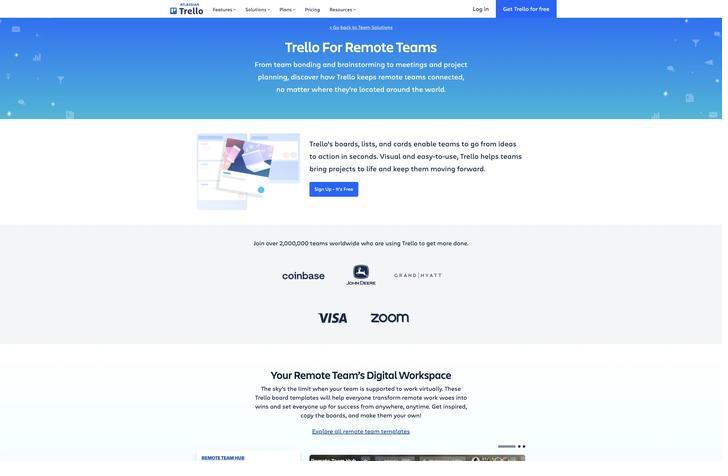 Task type: locate. For each thing, give the bounding box(es) containing it.
them inside your remote team's digital workspace the sky's the limit when your team is supported to work virtually. these trello board templates will help everyone transform remote work woes into wins and set everyone up for success from anywhere, anytime. get inspired, copy the boards, and make them your own!
[[378, 412, 393, 420]]

sky's
[[273, 385, 286, 393]]

team
[[274, 59, 292, 69], [344, 385, 359, 393], [365, 428, 380, 436]]

trello up wins
[[255, 394, 271, 402]]

trello for remote teams
[[285, 37, 437, 56]]

project
[[444, 59, 468, 69]]

get right log in
[[504, 5, 513, 12]]

0 horizontal spatial solutions
[[246, 6, 267, 12]]

1 vertical spatial from
[[361, 403, 374, 411]]

0 vertical spatial remote
[[345, 37, 394, 56]]

bring
[[310, 164, 327, 174]]

work down 'virtually.'
[[424, 394, 438, 402]]

0 vertical spatial everyone
[[346, 394, 372, 402]]

trello left free
[[515, 5, 529, 12]]

trello up they're
[[337, 72, 356, 82]]

in inside trello's boards, lists, and cards enable teams to go from ideas to action in seconds. visual and easy-to-use, trello helps teams bring projects to life and keep them moving forward.
[[342, 151, 348, 161]]

the left limit
[[288, 385, 297, 393]]

1 vertical spatial templates
[[382, 428, 410, 436]]

your
[[330, 385, 342, 393], [394, 412, 406, 420]]

1 horizontal spatial team
[[359, 24, 371, 30]]

1 vertical spatial team
[[221, 455, 234, 462]]

0 vertical spatial for
[[531, 5, 538, 12]]

team left hub
[[221, 455, 234, 462]]

0 vertical spatial boards,
[[335, 139, 360, 149]]

to left meetings
[[387, 59, 394, 69]]

0 vertical spatial in
[[484, 5, 489, 12]]

who
[[361, 239, 374, 247]]

get trello for free
[[504, 5, 550, 12]]

1 vertical spatial in
[[342, 151, 348, 161]]

boards, up seconds.
[[335, 139, 360, 149]]

2 horizontal spatial the
[[412, 84, 424, 94]]

teams down meetings
[[405, 72, 426, 82]]

1 horizontal spatial them
[[411, 164, 429, 174]]

resources button
[[325, 0, 361, 18]]

from
[[481, 139, 497, 149], [361, 403, 374, 411]]

set
[[283, 403, 291, 411]]

1 horizontal spatial for
[[531, 5, 538, 12]]

trello up forward.
[[461, 151, 479, 161]]

your up help
[[330, 385, 342, 393]]

trello's boards, lists, and cards enable teams to go from ideas to action in seconds. visual and easy-to-use, trello helps teams bring projects to life and keep them moving forward.
[[310, 139, 523, 174]]

1 vertical spatial get
[[432, 403, 442, 411]]

teams right '2,000,000'
[[310, 239, 328, 247]]

transform
[[373, 394, 401, 402]]

log in link
[[466, 0, 496, 18]]

0 horizontal spatial everyone
[[293, 403, 318, 411]]

them down anywhere, at the right
[[378, 412, 393, 420]]

0 vertical spatial templates
[[290, 394, 319, 402]]

1 vertical spatial team
[[344, 385, 359, 393]]

all
[[335, 428, 342, 436]]

connected,
[[428, 72, 465, 82]]

wins
[[255, 403, 269, 411]]

trello up bonding
[[285, 37, 320, 56]]

resources
[[330, 6, 353, 12]]

everyone
[[346, 394, 372, 402], [293, 403, 318, 411]]

2 vertical spatial the
[[316, 412, 325, 420]]

everyone down is
[[346, 394, 372, 402]]

from up the "make"
[[361, 403, 374, 411]]

0 vertical spatial remote
[[379, 72, 403, 82]]

teams
[[405, 72, 426, 82], [439, 139, 460, 149], [501, 151, 523, 161], [310, 239, 328, 247]]

1 horizontal spatial remote
[[294, 368, 331, 382]]

0 vertical spatial get
[[504, 5, 513, 12]]

from team bonding and brainstorming to meetings and project planning, discover how trello keeps remote teams connected, no matter where they're located around the world.
[[255, 59, 468, 94]]

and
[[323, 59, 336, 69], [430, 59, 442, 69], [379, 139, 392, 149], [403, 151, 416, 161], [379, 164, 392, 174], [270, 403, 281, 411], [349, 412, 359, 420]]

inspired,
[[444, 403, 467, 411]]

team
[[359, 24, 371, 30], [221, 455, 234, 462]]

1 vertical spatial for
[[329, 403, 336, 411]]

0 horizontal spatial in
[[342, 151, 348, 161]]

visual
[[380, 151, 401, 161]]

virtually.
[[420, 385, 444, 393]]

1 horizontal spatial from
[[481, 139, 497, 149]]

no
[[277, 84, 285, 94]]

around
[[387, 84, 411, 94]]

the
[[261, 385, 271, 393]]

from inside your remote team's digital workspace the sky's the limit when your team is supported to work virtually. these trello board templates will help everyone transform remote work woes into wins and set everyone up for success from anywhere, anytime. get inspired, copy the boards, and make them your own!
[[361, 403, 374, 411]]

everyone up copy
[[293, 403, 318, 411]]

remote team hub
[[202, 455, 245, 462]]

sign up - it's free link
[[310, 182, 359, 197]]

1 horizontal spatial templates
[[382, 428, 410, 436]]

boards, down 'success'
[[326, 412, 347, 420]]

0 vertical spatial team
[[274, 59, 292, 69]]

trello right using
[[403, 239, 418, 247]]

copy
[[301, 412, 314, 420]]

to inside your remote team's digital workspace the sky's the limit when your team is supported to work virtually. these trello board templates will help everyone transform remote work woes into wins and set everyone up for success from anywhere, anytime. get inspired, copy the boards, and make them your own!
[[397, 385, 403, 393]]

over
[[266, 239, 278, 247]]

join
[[254, 239, 265, 247]]

0 vertical spatial your
[[330, 385, 342, 393]]

from
[[255, 59, 272, 69]]

done.
[[454, 239, 469, 247]]

them inside trello's boards, lists, and cards enable teams to go from ideas to action in seconds. visual and easy-to-use, trello helps teams bring projects to life and keep them moving forward.
[[411, 164, 429, 174]]

get down woes
[[432, 403, 442, 411]]

projects
[[329, 164, 356, 174]]

0 vertical spatial the
[[412, 84, 424, 94]]

in
[[484, 5, 489, 12], [342, 151, 348, 161]]

0 horizontal spatial get
[[432, 403, 442, 411]]

grand hyatt logo image
[[395, 264, 443, 288]]

in right log
[[484, 5, 489, 12]]

is
[[360, 385, 365, 393]]

1 vertical spatial remote
[[294, 368, 331, 382]]

work up anytime.
[[404, 385, 418, 393]]

0 vertical spatial solutions
[[246, 6, 267, 12]]

2 vertical spatial remote
[[202, 455, 221, 462]]

remote right all
[[343, 428, 364, 436]]

1 horizontal spatial everyone
[[346, 394, 372, 402]]

for
[[531, 5, 538, 12], [329, 403, 336, 411]]

1 vertical spatial remote
[[402, 394, 423, 402]]

get
[[504, 5, 513, 12], [432, 403, 442, 411]]

teams inside from team bonding and brainstorming to meetings and project planning, discover how trello keeps remote teams connected, no matter where they're located around the world.
[[405, 72, 426, 82]]

and up connected,
[[430, 59, 442, 69]]

using
[[386, 239, 401, 247]]

team's
[[333, 368, 365, 382]]

0 vertical spatial work
[[404, 385, 418, 393]]

remote
[[345, 37, 394, 56], [294, 368, 331, 382], [202, 455, 221, 462]]

to up transform
[[397, 385, 403, 393]]

to right 'back'
[[353, 24, 357, 30]]

team right 'back'
[[359, 24, 371, 30]]

are
[[375, 239, 384, 247]]

up
[[326, 186, 332, 192]]

zoom logo image
[[366, 306, 414, 330]]

1 horizontal spatial team
[[344, 385, 359, 393]]

1 vertical spatial boards,
[[326, 412, 347, 420]]

it's
[[336, 186, 343, 192]]

0 vertical spatial from
[[481, 139, 497, 149]]

2 horizontal spatial team
[[365, 428, 380, 436]]

for right up
[[329, 403, 336, 411]]

and down cards
[[403, 151, 416, 161]]

the down up
[[316, 412, 325, 420]]

how
[[321, 72, 335, 82]]

for left free
[[531, 5, 538, 12]]

remote up limit
[[294, 368, 331, 382]]

matter
[[287, 84, 310, 94]]

0 horizontal spatial remote
[[202, 455, 221, 462]]

for inside get trello for free 'link'
[[531, 5, 538, 12]]

limit
[[299, 385, 311, 393]]

1 vertical spatial your
[[394, 412, 406, 420]]

1 vertical spatial them
[[378, 412, 393, 420]]

to inside from team bonding and brainstorming to meetings and project planning, discover how trello keeps remote teams connected, no matter where they're located around the world.
[[387, 59, 394, 69]]

brainstorming
[[338, 59, 385, 69]]

these
[[445, 385, 461, 393]]

team left is
[[344, 385, 359, 393]]

0 horizontal spatial your
[[330, 385, 342, 393]]

board
[[272, 394, 289, 402]]

0 horizontal spatial for
[[329, 403, 336, 411]]

templates
[[290, 394, 319, 402], [382, 428, 410, 436]]

templates down limit
[[290, 394, 319, 402]]

remote
[[379, 72, 403, 82], [402, 394, 423, 402], [343, 428, 364, 436]]

trello
[[515, 5, 529, 12], [285, 37, 320, 56], [337, 72, 356, 82], [461, 151, 479, 161], [403, 239, 418, 247], [255, 394, 271, 402]]

your down anywhere, at the right
[[394, 412, 406, 420]]

them down easy-
[[411, 164, 429, 174]]

team down the "make"
[[365, 428, 380, 436]]

and right life
[[379, 164, 392, 174]]

remote up around
[[379, 72, 403, 82]]

trello inside from team bonding and brainstorming to meetings and project planning, discover how trello keeps remote teams connected, no matter where they're located around the world.
[[337, 72, 356, 82]]

0 vertical spatial them
[[411, 164, 429, 174]]

to up bring on the left top
[[310, 151, 317, 161]]

visa logo image
[[309, 306, 357, 330]]

0 horizontal spatial the
[[288, 385, 297, 393]]

1 vertical spatial solutions
[[372, 24, 393, 30]]

explore all remote team templates
[[312, 428, 410, 436]]

templates down own!
[[382, 428, 410, 436]]

1 horizontal spatial get
[[504, 5, 513, 12]]

join over 2,000,000 teams worldwide who are using trello to get more done.
[[254, 239, 469, 247]]

0 horizontal spatial templates
[[290, 394, 319, 402]]

and up visual
[[379, 139, 392, 149]]

explore all remote team templates link
[[312, 428, 410, 436]]

solutions
[[246, 6, 267, 12], [372, 24, 393, 30]]

teams down ideas
[[501, 151, 523, 161]]

0 horizontal spatial team
[[274, 59, 292, 69]]

team up planning,
[[274, 59, 292, 69]]

0 horizontal spatial them
[[378, 412, 393, 420]]

remote up anytime.
[[402, 394, 423, 402]]

1 horizontal spatial work
[[424, 394, 438, 402]]

go
[[333, 24, 340, 30]]

remote up brainstorming
[[345, 37, 394, 56]]

2 vertical spatial remote
[[343, 428, 364, 436]]

team inside your remote team's digital workspace the sky's the limit when your team is supported to work virtually. these trello board templates will help everyone transform remote work woes into wins and set everyone up for success from anywhere, anytime. get inspired, copy the boards, and make them your own!
[[344, 385, 359, 393]]

features button
[[208, 0, 241, 18]]

plans
[[280, 6, 292, 12]]

the left the world. in the right of the page
[[412, 84, 424, 94]]

from up helps
[[481, 139, 497, 149]]

templates inside your remote team's digital workspace the sky's the limit when your team is supported to work virtually. these trello board templates will help everyone transform remote work woes into wins and set everyone up for success from anywhere, anytime. get inspired, copy the boards, and make them your own!
[[290, 394, 319, 402]]

0 horizontal spatial from
[[361, 403, 374, 411]]

0 horizontal spatial team
[[221, 455, 234, 462]]

ideas
[[499, 139, 517, 149]]

plans button
[[275, 0, 300, 18]]

in up the projects
[[342, 151, 348, 161]]

discover
[[291, 72, 319, 82]]

remote left hub
[[202, 455, 221, 462]]

the
[[412, 84, 424, 94], [288, 385, 297, 393], [316, 412, 325, 420]]



Task type: vqa. For each thing, say whether or not it's contained in the screenshot.
Trello within the Trello's boards, lists, and cards enable teams to go from ideas to action in seconds. Visual and easy-to-use, Trello helps teams bring projects to life and keep them moving forward.
yes



Task type: describe. For each thing, give the bounding box(es) containing it.
and up how
[[323, 59, 336, 69]]

remote inside your remote team's digital workspace the sky's the limit when your team is supported to work virtually. these trello board templates will help everyone transform remote work woes into wins and set everyone up for success from anywhere, anytime. get inspired, copy the boards, and make them your own!
[[294, 368, 331, 382]]

< go back to team solutions link
[[330, 24, 393, 30]]

moving
[[431, 164, 456, 174]]

get trello for free link
[[496, 0, 557, 18]]

seconds.
[[350, 151, 379, 161]]

own!
[[408, 412, 422, 420]]

1 horizontal spatial your
[[394, 412, 406, 420]]

explore
[[312, 428, 333, 436]]

< go back to team solutions
[[330, 24, 393, 30]]

trello's
[[310, 139, 333, 149]]

located
[[360, 84, 385, 94]]

teams
[[396, 37, 437, 56]]

more
[[438, 239, 452, 247]]

trello inside your remote team's digital workspace the sky's the limit when your team is supported to work virtually. these trello board templates will help everyone transform remote work woes into wins and set everyone up for success from anywhere, anytime. get inspired, copy the boards, and make them your own!
[[255, 394, 271, 402]]

woes
[[440, 394, 455, 402]]

team inside remote team hub "button"
[[221, 455, 234, 462]]

1 horizontal spatial the
[[316, 412, 325, 420]]

to-
[[436, 151, 446, 161]]

success
[[338, 403, 360, 411]]

teams up use,
[[439, 139, 460, 149]]

features
[[213, 6, 233, 12]]

team inside from team bonding and brainstorming to meetings and project planning, discover how trello keeps remote teams connected, no matter where they're located around the world.
[[274, 59, 292, 69]]

back
[[341, 24, 352, 30]]

atlassian trello image
[[170, 3, 203, 14]]

pricing link
[[300, 0, 325, 18]]

1 horizontal spatial solutions
[[372, 24, 393, 30]]

keeps
[[357, 72, 377, 82]]

to left get
[[419, 239, 425, 247]]

life
[[367, 164, 377, 174]]

your remote team's digital workspace the sky's the limit when your team is supported to work virtually. these trello board templates will help everyone transform remote work woes into wins and set everyone up for success from anywhere, anytime. get inspired, copy the boards, and make them your own!
[[255, 368, 468, 420]]

solutions button
[[241, 0, 275, 18]]

pricing
[[305, 6, 320, 12]]

2 vertical spatial team
[[365, 428, 380, 436]]

will
[[321, 394, 331, 402]]

they're
[[335, 84, 358, 94]]

forward.
[[458, 164, 486, 174]]

to left life
[[358, 164, 365, 174]]

log
[[473, 5, 483, 12]]

easy-
[[418, 151, 436, 161]]

where
[[312, 84, 333, 94]]

from inside trello's boards, lists, and cards enable teams to go from ideas to action in seconds. visual and easy-to-use, trello helps teams bring projects to life and keep them moving forward.
[[481, 139, 497, 149]]

the inside from team bonding and brainstorming to meetings and project planning, discover how trello keeps remote teams connected, no matter where they're located around the world.
[[412, 84, 424, 94]]

remote inside "button"
[[202, 455, 221, 462]]

0 vertical spatial team
[[359, 24, 371, 30]]

1 vertical spatial everyone
[[293, 403, 318, 411]]

help
[[332, 394, 345, 402]]

meetings
[[396, 59, 428, 69]]

get inside get trello for free 'link'
[[504, 5, 513, 12]]

bonding
[[294, 59, 321, 69]]

go
[[471, 139, 479, 149]]

free
[[540, 5, 550, 12]]

sign up - it's free
[[315, 186, 354, 192]]

and down 'success'
[[349, 412, 359, 420]]

get inside your remote team's digital workspace the sky's the limit when your team is supported to work virtually. these trello board templates will help everyone transform remote work woes into wins and set everyone up for success from anywhere, anytime. get inspired, copy the boards, and make them your own!
[[432, 403, 442, 411]]

and down board
[[270, 403, 281, 411]]

helps
[[481, 151, 499, 161]]

remote team hub button
[[197, 451, 300, 462]]

anytime.
[[406, 403, 431, 411]]

1 vertical spatial the
[[288, 385, 297, 393]]

to left go at right top
[[462, 139, 469, 149]]

when
[[313, 385, 329, 393]]

-
[[333, 186, 335, 192]]

2,000,000
[[280, 239, 309, 247]]

trello inside get trello for free 'link'
[[515, 5, 529, 12]]

1 vertical spatial work
[[424, 394, 438, 402]]

sign
[[315, 186, 325, 192]]

boards, inside trello's boards, lists, and cards enable teams to go from ideas to action in seconds. visual and easy-to-use, trello helps teams bring projects to life and keep them moving forward.
[[335, 139, 360, 149]]

supported
[[366, 385, 395, 393]]

remote team hub link
[[202, 455, 245, 462]]

trello inside trello's boards, lists, and cards enable teams to go from ideas to action in seconds. visual and easy-to-use, trello helps teams bring projects to life and keep them moving forward.
[[461, 151, 479, 161]]

get
[[427, 239, 436, 247]]

digital
[[367, 368, 398, 382]]

2 horizontal spatial remote
[[345, 37, 394, 56]]

<
[[330, 24, 332, 30]]

up
[[320, 403, 327, 411]]

world.
[[425, 84, 446, 94]]

free
[[344, 186, 354, 192]]

0 horizontal spatial work
[[404, 385, 418, 393]]

into
[[457, 394, 468, 402]]

worldwide
[[330, 239, 360, 247]]

your
[[271, 368, 292, 382]]

john deere logo image
[[337, 260, 385, 292]]

enable
[[414, 139, 437, 149]]

boards, inside your remote team's digital workspace the sky's the limit when your team is supported to work virtually. these trello board templates will help everyone transform remote work woes into wins and set everyone up for success from anywhere, anytime. get inspired, copy the boards, and make them your own!
[[326, 412, 347, 420]]

solutions inside dropdown button
[[246, 6, 267, 12]]

cards
[[394, 139, 412, 149]]

log in
[[473, 5, 489, 12]]

lists,
[[362, 139, 377, 149]]

coinbase logo image
[[280, 264, 328, 288]]

workspace
[[399, 368, 452, 382]]

hub
[[235, 455, 245, 462]]

use,
[[446, 151, 459, 161]]

remote inside from team bonding and brainstorming to meetings and project planning, discover how trello keeps remote teams connected, no matter where they're located around the world.
[[379, 72, 403, 82]]

anywhere,
[[376, 403, 405, 411]]

remote inside your remote team's digital workspace the sky's the limit when your team is supported to work virtually. these trello board templates will help everyone transform remote work woes into wins and set everyone up for success from anywhere, anytime. get inspired, copy the boards, and make them your own!
[[402, 394, 423, 402]]

action
[[319, 151, 340, 161]]

for inside your remote team's digital workspace the sky's the limit when your team is supported to work virtually. these trello board templates will help everyone transform remote work woes into wins and set everyone up for success from anywhere, anytime. get inspired, copy the boards, and make them your own!
[[329, 403, 336, 411]]

1 horizontal spatial in
[[484, 5, 489, 12]]

keep
[[394, 164, 410, 174]]



